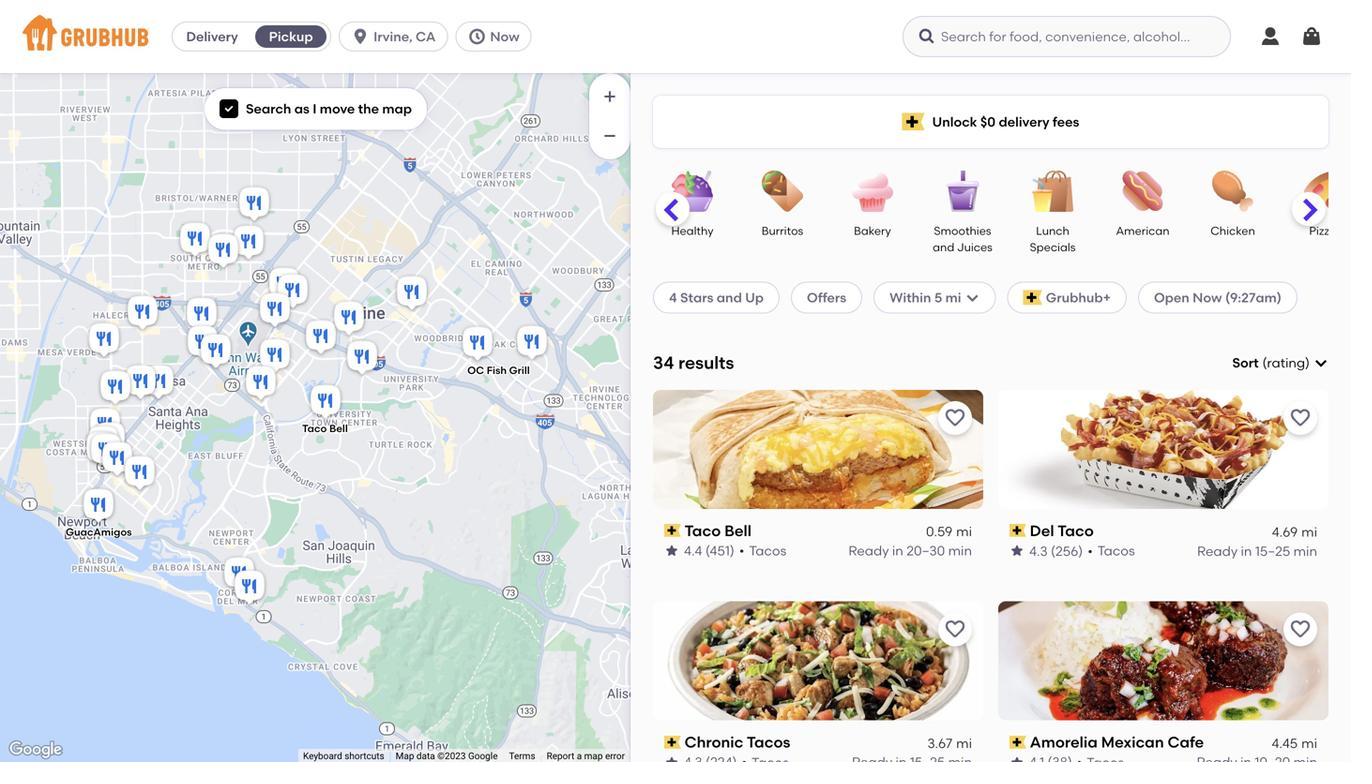 Task type: vqa. For each thing, say whether or not it's contained in the screenshot.
bottom Bell
yes



Task type: locate. For each thing, give the bounding box(es) containing it.
healthy
[[671, 224, 714, 238]]

ready in 15–25 min
[[1197, 543, 1318, 559]]

star icon image for chronic tacos
[[664, 756, 679, 763]]

tacos right the 'chronic'
[[747, 734, 791, 752]]

0 vertical spatial subscription pass image
[[664, 525, 681, 538]]

4.69
[[1272, 524, 1298, 540]]

1 save this restaurant image from the top
[[944, 407, 967, 430]]

in for taco
[[1241, 543, 1252, 559]]

1 horizontal spatial grubhub plus flag logo image
[[1024, 290, 1042, 305]]

$0
[[981, 114, 996, 130]]

0 horizontal spatial • tacos
[[739, 543, 787, 559]]

1 • from the left
[[739, 543, 745, 559]]

arsenio's image
[[124, 293, 161, 335]]

keyboard shortcuts button
[[303, 750, 384, 763]]

0 vertical spatial and
[[933, 241, 955, 254]]

1 vertical spatial subscription pass image
[[1010, 737, 1026, 750]]

(9:27am)
[[1226, 290, 1282, 306]]

oc fish grill image
[[459, 324, 496, 366]]

in for bell
[[892, 543, 904, 559]]

1 in from the left
[[892, 543, 904, 559]]

subscription pass image
[[664, 525, 681, 538], [664, 737, 681, 750]]

now inside button
[[490, 29, 520, 45]]

save this restaurant image for chronic tacos
[[944, 619, 967, 642]]

bell down tacos & co - culver st image
[[329, 423, 348, 435]]

4.4
[[684, 543, 702, 559]]

none field containing sort
[[1233, 354, 1329, 373]]

que vida tacos costa mesa image
[[99, 440, 136, 481]]

0 horizontal spatial in
[[892, 543, 904, 559]]

los primos cantina image
[[121, 454, 159, 495]]

min for del taco
[[1294, 543, 1318, 559]]

star icon image
[[664, 544, 679, 559], [1010, 544, 1025, 559], [664, 756, 679, 763], [1010, 756, 1025, 763]]

taco bell image
[[307, 382, 344, 424]]

map region
[[0, 0, 750, 763]]

1 horizontal spatial bell
[[725, 522, 752, 540]]

main navigation navigation
[[0, 0, 1351, 73]]

1 vertical spatial subscription pass image
[[664, 737, 681, 750]]

results
[[678, 353, 734, 374]]

4.45
[[1272, 736, 1298, 752]]

guacamigos image
[[80, 487, 117, 528]]

now right open
[[1193, 290, 1222, 306]]

svg image inside "now" button
[[468, 27, 486, 46]]

map
[[396, 751, 414, 763]]

2 • from the left
[[1088, 543, 1093, 559]]

min down 4.69 mi
[[1294, 543, 1318, 559]]

report a map error link
[[547, 751, 625, 763]]

pickup button
[[252, 22, 330, 52]]

map
[[382, 101, 412, 117], [584, 751, 603, 763]]

los primos cantina (bristol street) image
[[197, 332, 235, 373]]

2 ready from the left
[[1197, 543, 1238, 559]]

save this restaurant button for amorelia mexican cafe
[[1284, 613, 1318, 647]]

in left 20–30
[[892, 543, 904, 559]]

1 horizontal spatial now
[[1193, 290, 1222, 306]]

mi
[[946, 290, 962, 306], [956, 524, 972, 540], [1302, 524, 1318, 540], [956, 736, 972, 752], [1302, 736, 1318, 752]]

• tacos for taco bell
[[739, 543, 787, 559]]

2 save this restaurant image from the top
[[944, 619, 967, 642]]

• tacos right (451)
[[739, 543, 787, 559]]

0 horizontal spatial taco bell
[[302, 423, 348, 435]]

4.4 (451)
[[684, 543, 735, 559]]

in left 15–25
[[1241, 543, 1252, 559]]

• tacos right the (256)
[[1088, 543, 1135, 559]]

bakery
[[854, 224, 891, 238]]

stars
[[680, 290, 714, 306]]

healthy image
[[660, 171, 725, 212]]

mi right 0.59
[[956, 524, 972, 540]]

subscription pass image left "amorelia"
[[1010, 737, 1026, 750]]

34
[[653, 353, 674, 374]]

taco bell
[[302, 423, 348, 435], [685, 522, 752, 540]]

0 horizontal spatial grubhub plus flag logo image
[[903, 113, 925, 131]]

• tacos for del taco
[[1088, 543, 1135, 559]]

svg image
[[351, 27, 370, 46], [468, 27, 486, 46], [223, 103, 235, 115], [965, 290, 980, 305]]

camarones picositos el chucky image
[[205, 231, 242, 273]]

• right (451)
[[739, 543, 745, 559]]

terms
[[509, 751, 536, 763]]

1 horizontal spatial taco bell
[[685, 522, 752, 540]]

tacos right the (256)
[[1098, 543, 1135, 559]]

lunch specials
[[1030, 224, 1076, 254]]

min down 0.59 mi
[[948, 543, 972, 559]]

1 vertical spatial taco bell
[[685, 522, 752, 540]]

0.59
[[926, 524, 953, 540]]

1 horizontal spatial min
[[1294, 543, 1318, 559]]

rating
[[1267, 355, 1305, 371]]

pickup
[[269, 29, 313, 45]]

save this restaurant button
[[938, 401, 972, 435], [1284, 401, 1318, 435], [938, 613, 972, 647], [1284, 613, 1318, 647]]

save this restaurant button for del taco
[[1284, 401, 1318, 435]]

1 subscription pass image from the top
[[1010, 525, 1026, 538]]

1 horizontal spatial •
[[1088, 543, 1093, 559]]

save this restaurant image down )
[[1289, 407, 1312, 430]]

)
[[1305, 355, 1310, 371]]

now
[[490, 29, 520, 45], [1193, 290, 1222, 306]]

1 horizontal spatial map
[[584, 751, 603, 763]]

2 subscription pass image from the top
[[1010, 737, 1026, 750]]

0 vertical spatial taco bell
[[302, 423, 348, 435]]

ready
[[849, 543, 889, 559], [1197, 543, 1238, 559]]

0 vertical spatial map
[[382, 101, 412, 117]]

taco bell down tacos & co - culver st image
[[302, 423, 348, 435]]

2 • tacos from the left
[[1088, 543, 1135, 559]]

fish
[[487, 365, 507, 377]]

taco
[[302, 423, 327, 435], [685, 522, 721, 540], [1058, 522, 1094, 540]]

search as i move the map
[[246, 101, 412, 117]]

mexican
[[1102, 734, 1164, 752]]

bakery image
[[840, 171, 906, 212]]

bell inside map region
[[329, 423, 348, 435]]

sol mexican cocina image
[[274, 272, 312, 313]]

subscription pass image
[[1010, 525, 1026, 538], [1010, 737, 1026, 750]]

ready left 20–30
[[849, 543, 889, 559]]

acapulco mexican restaurant and cantina image
[[184, 323, 221, 365]]

subscription pass image for chronic tacos
[[664, 737, 681, 750]]

sort
[[1233, 355, 1259, 371]]

1 vertical spatial save this restaurant image
[[1289, 619, 1312, 642]]

1 vertical spatial and
[[717, 290, 742, 306]]

mi right 4.45
[[1302, 736, 1318, 752]]

save this restaurant image down 15–25
[[1289, 619, 1312, 642]]

map right the
[[382, 101, 412, 117]]

chronic tacos image
[[231, 568, 268, 610]]

0 horizontal spatial ready
[[849, 543, 889, 559]]

mi for chronic tacos
[[956, 736, 972, 752]]

2 in from the left
[[1241, 543, 1252, 559]]

mi right '3.67'
[[956, 736, 972, 752]]

1 vertical spatial grubhub plus flag logo image
[[1024, 290, 1042, 305]]

None field
[[1233, 354, 1329, 373]]

0 horizontal spatial •
[[739, 543, 745, 559]]

and down the smoothies
[[933, 241, 955, 254]]

• for taco bell
[[739, 543, 745, 559]]

1 vertical spatial map
[[584, 751, 603, 763]]

1 subscription pass image from the top
[[664, 525, 681, 538]]

save this restaurant button for chronic tacos
[[938, 613, 972, 647]]

0 horizontal spatial taco
[[302, 423, 327, 435]]

4
[[669, 290, 677, 306]]

0 vertical spatial save this restaurant image
[[1289, 407, 1312, 430]]

lunch
[[1036, 224, 1070, 238]]

minus icon image
[[601, 127, 619, 145]]

2 min from the left
[[1294, 543, 1318, 559]]

bell up (451)
[[725, 522, 752, 540]]

svg image left search
[[223, 103, 235, 115]]

a
[[577, 751, 582, 763]]

15–25
[[1256, 543, 1291, 559]]

grubhub plus flag logo image left grubhub+
[[1024, 290, 1042, 305]]

bell
[[329, 423, 348, 435], [725, 522, 752, 540]]

1 horizontal spatial and
[[933, 241, 955, 254]]

• tacos
[[739, 543, 787, 559], [1088, 543, 1135, 559]]

tacos right (451)
[[749, 543, 787, 559]]

0 horizontal spatial now
[[490, 29, 520, 45]]

0 vertical spatial save this restaurant image
[[944, 407, 967, 430]]

in
[[892, 543, 904, 559], [1241, 543, 1252, 559]]

now right ca
[[490, 29, 520, 45]]

0 horizontal spatial map
[[382, 101, 412, 117]]

1 horizontal spatial in
[[1241, 543, 1252, 559]]

grubhub plus flag logo image left unlock
[[903, 113, 925, 131]]

puesto image
[[302, 318, 340, 359]]

chicken image
[[1200, 171, 1266, 212]]

©2023
[[437, 751, 466, 763]]

save this restaurant image
[[944, 407, 967, 430], [944, 619, 967, 642]]

svg image for now
[[468, 27, 486, 46]]

0 horizontal spatial bell
[[329, 423, 348, 435]]

0 horizontal spatial min
[[948, 543, 972, 559]]

ready in 20–30 min
[[849, 543, 972, 559]]

min
[[948, 543, 972, 559], [1294, 543, 1318, 559]]

1 horizontal spatial ready
[[1197, 543, 1238, 559]]

svg image inside irvine, ca button
[[351, 27, 370, 46]]

rubio's coastal grill image
[[330, 299, 368, 340]]

•
[[739, 543, 745, 559], [1088, 543, 1093, 559]]

taco bell up (451)
[[685, 522, 752, 540]]

svg image left irvine,
[[351, 27, 370, 46]]

0 horizontal spatial and
[[717, 290, 742, 306]]

2 save this restaurant image from the top
[[1289, 619, 1312, 642]]

1 min from the left
[[948, 543, 972, 559]]

mi right 4.69
[[1302, 524, 1318, 540]]

ca
[[416, 29, 436, 45]]

0 vertical spatial grubhub plus flag logo image
[[903, 113, 925, 131]]

grubhub plus flag logo image
[[903, 113, 925, 131], [1024, 290, 1042, 305]]

svg image
[[1259, 25, 1282, 48], [1301, 25, 1323, 48], [918, 27, 937, 46], [1314, 356, 1329, 371]]

0 vertical spatial subscription pass image
[[1010, 525, 1026, 538]]

smoothies
[[934, 224, 992, 238]]

• right the (256)
[[1088, 543, 1093, 559]]

report a map error
[[547, 751, 625, 763]]

2 subscription pass image from the top
[[664, 737, 681, 750]]

mi for taco bell
[[956, 524, 972, 540]]

save this restaurant image for taco bell
[[944, 407, 967, 430]]

irvine, ca
[[374, 29, 436, 45]]

up
[[745, 290, 764, 306]]

pizza image
[[1290, 171, 1351, 212]]

1 • tacos from the left
[[739, 543, 787, 559]]

svg image inside field
[[1314, 356, 1329, 371]]

map right a
[[584, 751, 603, 763]]

1 vertical spatial save this restaurant image
[[944, 619, 967, 642]]

2 horizontal spatial taco
[[1058, 522, 1094, 540]]

svg image right ca
[[468, 27, 486, 46]]

sort ( rating )
[[1233, 355, 1310, 371]]

del taco image
[[83, 429, 120, 471]]

svg image for search as i move the map
[[223, 103, 235, 115]]

el torito image
[[256, 290, 294, 332]]

ready left 15–25
[[1197, 543, 1238, 559]]

and
[[933, 241, 955, 254], [717, 290, 742, 306]]

subscription pass image left del
[[1010, 525, 1026, 538]]

svg image for irvine, ca
[[351, 27, 370, 46]]

specials
[[1030, 241, 1076, 254]]

save this restaurant image
[[1289, 407, 1312, 430], [1289, 619, 1312, 642]]

(
[[1263, 355, 1267, 371]]

1 save this restaurant image from the top
[[1289, 407, 1312, 430]]

and inside smoothies and juices
[[933, 241, 955, 254]]

irvine,
[[374, 29, 413, 45]]

4 stars and up
[[669, 290, 764, 306]]

1 vertical spatial now
[[1193, 290, 1222, 306]]

1 ready from the left
[[849, 543, 889, 559]]

smoothies and juices image
[[930, 171, 996, 212]]

1 horizontal spatial • tacos
[[1088, 543, 1135, 559]]

report
[[547, 751, 575, 763]]

la fogata image
[[221, 555, 258, 596]]

amorelia mexican cafe image
[[97, 368, 134, 410]]

0 vertical spatial bell
[[329, 423, 348, 435]]

little onion mexican restaurant image
[[230, 223, 267, 264]]

and left up
[[717, 290, 742, 306]]

0 vertical spatial now
[[490, 29, 520, 45]]



Task type: describe. For each thing, give the bounding box(es) containing it.
subscription pass image for taco bell
[[664, 525, 681, 538]]

3.67
[[928, 736, 953, 752]]

4.45 mi
[[1272, 736, 1318, 752]]

guacamigos
[[66, 527, 132, 539]]

chronic
[[685, 734, 744, 752]]

american
[[1116, 224, 1170, 238]]

delivery
[[186, 29, 238, 45]]

grill
[[509, 365, 530, 377]]

google
[[468, 751, 498, 763]]

el chinaco restaurant image
[[86, 406, 124, 447]]

grubhub plus flag logo image for unlock $0 delivery fees
[[903, 113, 925, 131]]

tacos & co. (irvine center drive ) image
[[513, 323, 551, 365]]

unlock $0 delivery fees
[[933, 114, 1080, 130]]

pour vida & bussin burrito & burguesa image
[[256, 336, 294, 378]]

terms link
[[509, 751, 536, 763]]

fresh off the boat fish grill image
[[176, 220, 214, 261]]

4.69 mi
[[1272, 524, 1318, 540]]

taco bell inside map region
[[302, 423, 348, 435]]

as
[[294, 101, 310, 117]]

california fish grill image
[[393, 274, 431, 315]]

chronic tacos
[[685, 734, 791, 752]]

within 5 mi
[[890, 290, 962, 306]]

oc
[[467, 365, 484, 377]]

grubhub plus flag logo image for grubhub+
[[1024, 290, 1042, 305]]

delivery button
[[173, 22, 252, 52]]

roll em up ® taquitos image
[[266, 265, 303, 306]]

save this restaurant button for taco bell
[[938, 401, 972, 435]]

ready for del taco
[[1197, 543, 1238, 559]]

4.3 (256)
[[1030, 543, 1083, 559]]

chronic tacos logo image
[[653, 602, 984, 721]]

miguel's jr image
[[87, 431, 125, 473]]

i
[[313, 101, 317, 117]]

mi right 5
[[946, 290, 962, 306]]

burritos image
[[750, 171, 816, 212]]

great mex grill image
[[85, 320, 123, 362]]

(451)
[[706, 543, 735, 559]]

irvine, ca button
[[339, 22, 455, 52]]

ready for taco bell
[[849, 543, 889, 559]]

cafe
[[1168, 734, 1204, 752]]

grubhub+
[[1046, 290, 1111, 306]]

seabirds kitchen image
[[183, 295, 221, 336]]

3.67 mi
[[928, 736, 972, 752]]

american image
[[1110, 171, 1176, 212]]

the
[[358, 101, 379, 117]]

1 vertical spatial bell
[[725, 522, 752, 540]]

del
[[1030, 522, 1055, 540]]

0.59 mi
[[926, 524, 972, 540]]

mariscos hectors image
[[122, 363, 160, 404]]

del taco
[[1030, 522, 1094, 540]]

el matador image
[[91, 420, 129, 461]]

unlock
[[933, 114, 978, 130]]

lunch specials image
[[1020, 171, 1086, 212]]

open
[[1154, 290, 1190, 306]]

juices
[[957, 241, 993, 254]]

within
[[890, 290, 931, 306]]

erick el taquero taco truck image
[[236, 184, 273, 226]]

amorelia
[[1030, 734, 1098, 752]]

tacos for bell
[[749, 543, 787, 559]]

keyboard shortcuts
[[303, 751, 384, 763]]

taco bell logo image
[[653, 390, 984, 509]]

34 results
[[653, 353, 734, 374]]

tacos for taco
[[1098, 543, 1135, 559]]

offers
[[807, 290, 847, 306]]

star icon image for amorelia mexican cafe
[[1010, 756, 1025, 763]]

1 horizontal spatial taco
[[685, 522, 721, 540]]

now button
[[455, 22, 539, 52]]

pizza
[[1310, 224, 1337, 238]]

smoothies and juices
[[933, 224, 993, 254]]

star icon image for taco bell
[[664, 544, 679, 559]]

roman's mexican restaurant image
[[140, 363, 177, 404]]

shortcuts
[[345, 751, 384, 763]]

save this restaurant image for amorelia mexican cafe
[[1289, 619, 1312, 642]]

Search for food, convenience, alcohol... search field
[[903, 16, 1231, 57]]

min for taco bell
[[948, 543, 972, 559]]

chicken
[[1211, 224, 1256, 238]]

subscription pass image for del taco
[[1010, 525, 1026, 538]]

fees
[[1053, 114, 1080, 130]]

del taco logo image
[[999, 390, 1329, 509]]

20–30
[[907, 543, 945, 559]]

open now (9:27am)
[[1154, 290, 1282, 306]]

mi for amorelia mexican cafe
[[1302, 736, 1318, 752]]

move
[[320, 101, 355, 117]]

amorelia mexican cafe
[[1030, 734, 1204, 752]]

amorelia mexican cafe logo image
[[999, 602, 1329, 721]]

taco inside map region
[[302, 423, 327, 435]]

svg image right 5
[[965, 290, 980, 305]]

subscription pass image for amorelia mexican cafe
[[1010, 737, 1026, 750]]

tacos & co - culver st image
[[343, 338, 381, 380]]

burritos
[[762, 224, 804, 238]]

keyboard
[[303, 751, 342, 763]]

4.3
[[1030, 543, 1048, 559]]

save this restaurant image for del taco
[[1289, 407, 1312, 430]]

• for del taco
[[1088, 543, 1093, 559]]

data
[[417, 751, 435, 763]]

(256)
[[1051, 543, 1083, 559]]

error
[[605, 751, 625, 763]]

search
[[246, 101, 291, 117]]

tacos & co - newport beach image
[[242, 364, 280, 405]]

map data ©2023 google
[[396, 751, 498, 763]]

5
[[935, 290, 943, 306]]

star icon image for del taco
[[1010, 544, 1025, 559]]

plus icon image
[[601, 87, 619, 106]]

palenque kitchen costa mesa image
[[84, 424, 122, 465]]

delivery
[[999, 114, 1050, 130]]

google image
[[5, 739, 67, 763]]

oc fish grill
[[467, 365, 530, 377]]

mi for del taco
[[1302, 524, 1318, 540]]



